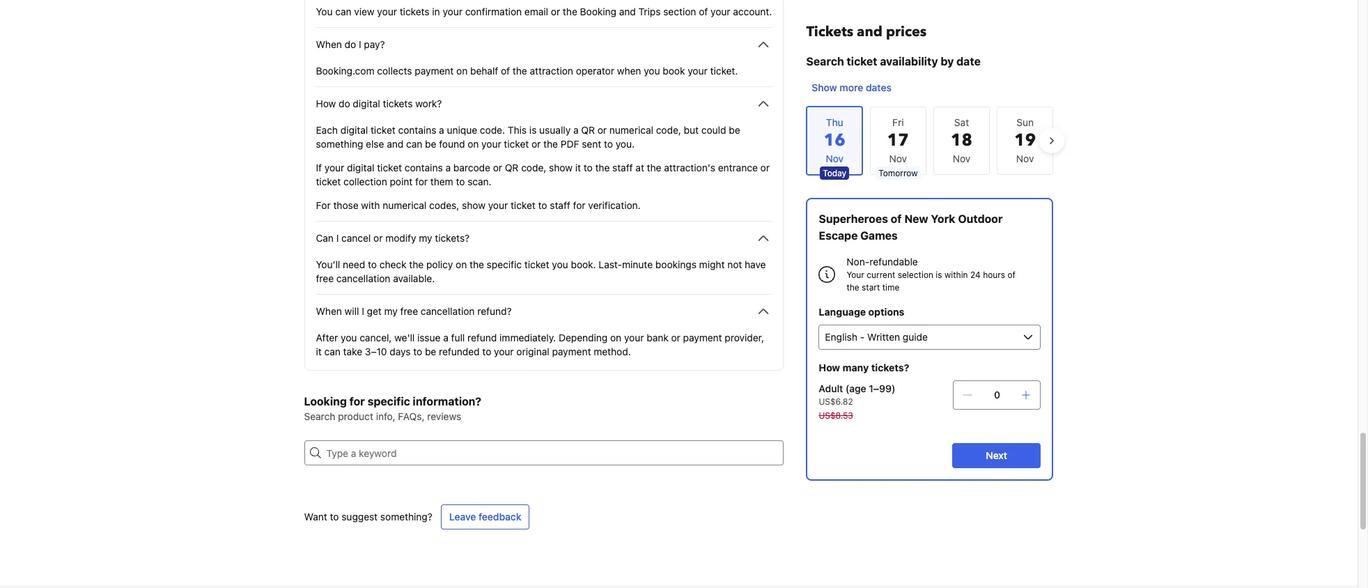 Task type: locate. For each thing, give the bounding box(es) containing it.
your inside if your digital ticket contains a barcode or qr code, show it to the staff at the attraction's entrance or ticket collection point for them to scan.
[[325, 162, 344, 173]]

you left book
[[644, 65, 660, 77]]

numerical down point
[[383, 199, 427, 211]]

collection
[[344, 176, 387, 187]]

(age
[[846, 383, 867, 394]]

free down you'll
[[316, 272, 334, 284]]

your
[[377, 6, 397, 17], [443, 6, 463, 17], [711, 6, 731, 17], [688, 65, 708, 77], [482, 138, 501, 150], [325, 162, 344, 173], [488, 199, 508, 211], [624, 332, 644, 344], [494, 346, 514, 357]]

cancellation down need
[[336, 272, 390, 284]]

0 vertical spatial tickets
[[400, 6, 430, 17]]

1 vertical spatial specific
[[368, 395, 410, 408]]

of
[[699, 6, 708, 17], [501, 65, 510, 77], [891, 213, 902, 225], [1008, 270, 1016, 280]]

my inside dropdown button
[[419, 232, 432, 244]]

can
[[316, 232, 334, 244]]

time
[[883, 282, 900, 293]]

staff
[[613, 162, 633, 173], [550, 199, 571, 211]]

to inside each digital ticket contains a unique code. this is usually a qr or numerical code, but could be something else and can be found on your ticket or the pdf sent to you.
[[604, 138, 613, 150]]

do left pay?
[[345, 38, 356, 50]]

nov down 18
[[953, 153, 971, 164]]

free inside 'dropdown button'
[[400, 305, 418, 317]]

staff left at
[[613, 162, 633, 173]]

your inside each digital ticket contains a unique code. this is usually a qr or numerical code, but could be something else and can be found on your ticket or the pdf sent to you.
[[482, 138, 501, 150]]

on inside you'll need to check the policy on the specific ticket you book. last-minute bookings might not have free cancellation available.
[[456, 259, 467, 270]]

2 vertical spatial and
[[387, 138, 404, 150]]

refund?
[[477, 305, 512, 317]]

show down pdf
[[549, 162, 573, 173]]

digital down booking.com
[[353, 98, 380, 109]]

on up method.
[[610, 332, 622, 344]]

do down booking.com
[[339, 98, 350, 109]]

escape
[[819, 229, 858, 242]]

do inside 'dropdown button'
[[339, 98, 350, 109]]

is right this
[[529, 124, 537, 136]]

i inside dropdown button
[[359, 38, 361, 50]]

is
[[529, 124, 537, 136], [936, 270, 942, 280]]

show more dates button
[[806, 75, 897, 100]]

how up the adult
[[819, 362, 840, 373]]

outdoor
[[958, 213, 1003, 225]]

staff inside if your digital ticket contains a barcode or qr code, show it to the staff at the attraction's entrance or ticket collection point for them to scan.
[[613, 162, 633, 173]]

section
[[663, 6, 696, 17]]

1 horizontal spatial my
[[419, 232, 432, 244]]

1 vertical spatial how
[[819, 362, 840, 373]]

have
[[745, 259, 766, 270]]

you inside after you cancel, we'll issue a full refund immediately. depending on your bank or payment provider, it can take 3–10 days to be refunded to your original payment method.
[[341, 332, 357, 344]]

search down looking
[[304, 410, 335, 422]]

2 horizontal spatial and
[[857, 22, 883, 41]]

on right policy
[[456, 259, 467, 270]]

pdf
[[561, 138, 579, 150]]

sat 18 nov
[[951, 116, 973, 164]]

start
[[862, 282, 880, 293]]

tickets? up policy
[[435, 232, 470, 244]]

sent
[[582, 138, 601, 150]]

1 horizontal spatial and
[[619, 6, 636, 17]]

nov down 19
[[1017, 153, 1034, 164]]

a left full
[[443, 332, 449, 344]]

0 vertical spatial is
[[529, 124, 537, 136]]

2 vertical spatial for
[[350, 395, 365, 408]]

0 horizontal spatial free
[[316, 272, 334, 284]]

code, left but
[[656, 124, 681, 136]]

1 vertical spatial free
[[400, 305, 418, 317]]

1 horizontal spatial it
[[575, 162, 581, 173]]

and left prices
[[857, 22, 883, 41]]

your
[[847, 270, 865, 280]]

how up each
[[316, 98, 336, 109]]

for
[[415, 176, 428, 187], [573, 199, 586, 211], [350, 395, 365, 408]]

when up booking.com
[[316, 38, 342, 50]]

0 horizontal spatial my
[[384, 305, 398, 317]]

a up found
[[439, 124, 444, 136]]

depending
[[559, 332, 608, 344]]

code, down each digital ticket contains a unique code. this is usually a qr or numerical code, but could be something else and can be found on your ticket or the pdf sent to you.
[[521, 162, 547, 173]]

a inside if your digital ticket contains a barcode or qr code, show it to the staff at the attraction's entrance or ticket collection point for them to scan.
[[446, 162, 451, 173]]

how many tickets?
[[819, 362, 910, 373]]

can i cancel or modify my tickets?
[[316, 232, 470, 244]]

1 vertical spatial for
[[573, 199, 586, 211]]

1 vertical spatial when
[[316, 305, 342, 317]]

how for how do digital tickets work?
[[316, 98, 336, 109]]

cancellation inside you'll need to check the policy on the specific ticket you book. last-minute bookings might not have free cancellation available.
[[336, 272, 390, 284]]

how do digital tickets work? button
[[316, 95, 772, 112]]

not
[[728, 259, 742, 270]]

when inside 'dropdown button'
[[316, 305, 342, 317]]

0 vertical spatial how
[[316, 98, 336, 109]]

2 when from the top
[[316, 305, 342, 317]]

2 nov from the left
[[953, 153, 971, 164]]

1 horizontal spatial how
[[819, 362, 840, 373]]

24
[[971, 270, 981, 280]]

i inside 'dropdown button'
[[362, 305, 364, 317]]

i right will
[[362, 305, 364, 317]]

cancellation inside 'dropdown button'
[[421, 305, 475, 317]]

i right can
[[336, 232, 339, 244]]

0 vertical spatial code,
[[656, 124, 681, 136]]

1 horizontal spatial payment
[[552, 346, 591, 357]]

0 vertical spatial contains
[[398, 124, 436, 136]]

suggest
[[342, 511, 378, 523]]

and left trips
[[619, 6, 636, 17]]

1 vertical spatial search
[[304, 410, 335, 422]]

to
[[604, 138, 613, 150], [584, 162, 593, 173], [456, 176, 465, 187], [538, 199, 547, 211], [368, 259, 377, 270], [413, 346, 422, 357], [482, 346, 491, 357], [330, 511, 339, 523]]

1 vertical spatial payment
[[683, 332, 722, 344]]

my right the modify
[[419, 232, 432, 244]]

us$6.82
[[819, 396, 853, 407]]

when left will
[[316, 305, 342, 317]]

usually
[[539, 124, 571, 136]]

i for do
[[359, 38, 361, 50]]

of right 'hours'
[[1008, 270, 1016, 280]]

0 horizontal spatial i
[[336, 232, 339, 244]]

1 vertical spatial can
[[406, 138, 422, 150]]

free up we'll
[[400, 305, 418, 317]]

could
[[702, 124, 726, 136]]

operator
[[576, 65, 615, 77]]

when for when will i get my free cancellation refund?
[[316, 305, 342, 317]]

0 horizontal spatial it
[[316, 346, 322, 357]]

search up show
[[806, 55, 844, 68]]

or inside dropdown button
[[374, 232, 383, 244]]

qr down each digital ticket contains a unique code. this is usually a qr or numerical code, but could be something else and can be found on your ticket or the pdf sent to you.
[[505, 162, 519, 173]]

or
[[551, 6, 560, 17], [598, 124, 607, 136], [532, 138, 541, 150], [493, 162, 502, 173], [761, 162, 770, 173], [374, 232, 383, 244], [671, 332, 681, 344]]

when inside dropdown button
[[316, 38, 342, 50]]

nov inside fri 17 nov tomorrow
[[890, 153, 907, 164]]

next
[[986, 449, 1008, 461]]

0 vertical spatial free
[[316, 272, 334, 284]]

my right the get at the bottom
[[384, 305, 398, 317]]

0 horizontal spatial tickets?
[[435, 232, 470, 244]]

1 vertical spatial tickets
[[383, 98, 413, 109]]

your right if
[[325, 162, 344, 173]]

your down scan.
[[488, 199, 508, 211]]

for up product
[[350, 395, 365, 408]]

contains up them
[[405, 162, 443, 173]]

0 vertical spatial for
[[415, 176, 428, 187]]

can down after
[[324, 346, 341, 357]]

0 vertical spatial do
[[345, 38, 356, 50]]

be inside after you cancel, we'll issue a full refund immediately. depending on your bank or payment provider, it can take 3–10 days to be refunded to your original payment method.
[[425, 346, 436, 357]]

0 horizontal spatial how
[[316, 98, 336, 109]]

1 horizontal spatial is
[[936, 270, 942, 280]]

0 horizontal spatial for
[[350, 395, 365, 408]]

1 vertical spatial and
[[857, 22, 883, 41]]

do inside dropdown button
[[345, 38, 356, 50]]

2 vertical spatial digital
[[347, 162, 374, 173]]

tickets
[[806, 22, 854, 41]]

tickets? up the 1–99)
[[871, 362, 910, 373]]

digital inside if your digital ticket contains a barcode or qr code, show it to the staff at the attraction's entrance or ticket collection point for them to scan.
[[347, 162, 374, 173]]

the right at
[[647, 162, 662, 173]]

ticket up point
[[377, 162, 402, 173]]

0 vertical spatial can
[[335, 6, 352, 17]]

code,
[[656, 124, 681, 136], [521, 162, 547, 173]]

digital up collection
[[347, 162, 374, 173]]

original
[[517, 346, 550, 357]]

2 vertical spatial payment
[[552, 346, 591, 357]]

0 vertical spatial digital
[[353, 98, 380, 109]]

code, inside if your digital ticket contains a barcode or qr code, show it to the staff at the attraction's entrance or ticket collection point for them to scan.
[[521, 162, 547, 173]]

after you cancel, we'll issue a full refund immediately. depending on your bank or payment provider, it can take 3–10 days to be refunded to your original payment method.
[[316, 332, 764, 357]]

2 horizontal spatial for
[[573, 199, 586, 211]]

1 nov from the left
[[890, 153, 907, 164]]

2 vertical spatial can
[[324, 346, 341, 357]]

1 horizontal spatial specific
[[487, 259, 522, 270]]

the down usually
[[544, 138, 558, 150]]

1 horizontal spatial qr
[[581, 124, 595, 136]]

to right want
[[330, 511, 339, 523]]

i for will
[[362, 305, 364, 317]]

0 vertical spatial i
[[359, 38, 361, 50]]

can right you
[[335, 6, 352, 17]]

for left verification.
[[573, 199, 586, 211]]

search ticket availability by date
[[806, 55, 981, 68]]

digital inside the how do digital tickets work? 'dropdown button'
[[353, 98, 380, 109]]

ticket down can i cancel or modify my tickets? dropdown button
[[525, 259, 549, 270]]

specific inside looking for specific information? search product info, faqs, reviews
[[368, 395, 410, 408]]

unique
[[447, 124, 477, 136]]

nov inside sat 18 nov
[[953, 153, 971, 164]]

1 horizontal spatial cancellation
[[421, 305, 475, 317]]

nov for 17
[[890, 153, 907, 164]]

1 vertical spatial numerical
[[383, 199, 427, 211]]

payment
[[415, 65, 454, 77], [683, 332, 722, 344], [552, 346, 591, 357]]

selection
[[898, 270, 934, 280]]

it inside after you cancel, we'll issue a full refund immediately. depending on your bank or payment provider, it can take 3–10 days to be refunded to your original payment method.
[[316, 346, 322, 357]]

do
[[345, 38, 356, 50], [339, 98, 350, 109]]

2 vertical spatial you
[[341, 332, 357, 344]]

you
[[644, 65, 660, 77], [552, 259, 568, 270], [341, 332, 357, 344]]

region
[[795, 100, 1065, 181]]

1 horizontal spatial you
[[552, 259, 568, 270]]

1 vertical spatial qr
[[505, 162, 519, 173]]

0 vertical spatial specific
[[487, 259, 522, 270]]

0 vertical spatial tickets?
[[435, 232, 470, 244]]

on down unique
[[468, 138, 479, 150]]

or inside after you cancel, we'll issue a full refund immediately. depending on your bank or payment provider, it can take 3–10 days to be refunded to your original payment method.
[[671, 332, 681, 344]]

1 vertical spatial contains
[[405, 162, 443, 173]]

bank
[[647, 332, 669, 344]]

the down "your"
[[847, 282, 860, 293]]

0 horizontal spatial specific
[[368, 395, 410, 408]]

0 horizontal spatial and
[[387, 138, 404, 150]]

payment up work?
[[415, 65, 454, 77]]

behalf
[[470, 65, 498, 77]]

1 vertical spatial you
[[552, 259, 568, 270]]

a inside after you cancel, we'll issue a full refund immediately. depending on your bank or payment provider, it can take 3–10 days to be refunded to your original payment method.
[[443, 332, 449, 344]]

specific
[[487, 259, 522, 270], [368, 395, 410, 408]]

tickets left in
[[400, 6, 430, 17]]

something?
[[380, 511, 433, 523]]

0 vertical spatial you
[[644, 65, 660, 77]]

1 vertical spatial cancellation
[[421, 305, 475, 317]]

sun 19 nov
[[1015, 116, 1036, 164]]

when
[[316, 38, 342, 50], [316, 305, 342, 317]]

0 horizontal spatial qr
[[505, 162, 519, 173]]

i
[[359, 38, 361, 50], [336, 232, 339, 244], [362, 305, 364, 317]]

for inside looking for specific information? search product info, faqs, reviews
[[350, 395, 365, 408]]

1 vertical spatial is
[[936, 270, 942, 280]]

tickets? inside can i cancel or modify my tickets? dropdown button
[[435, 232, 470, 244]]

you can view your tickets in your confirmation email or the booking and trips section of your account.
[[316, 6, 772, 17]]

0 vertical spatial cancellation
[[336, 272, 390, 284]]

if your digital ticket contains a barcode or qr code, show it to the staff at the attraction's entrance or ticket collection point for them to scan.
[[316, 162, 770, 187]]

a up them
[[446, 162, 451, 173]]

need
[[343, 259, 365, 270]]

qr up sent at the top left of page
[[581, 124, 595, 136]]

0 vertical spatial payment
[[415, 65, 454, 77]]

2 vertical spatial i
[[362, 305, 364, 317]]

on
[[456, 65, 468, 77], [468, 138, 479, 150], [456, 259, 467, 270], [610, 332, 622, 344]]

0 horizontal spatial show
[[462, 199, 486, 211]]

0 vertical spatial show
[[549, 162, 573, 173]]

1 horizontal spatial code,
[[656, 124, 681, 136]]

tickets and prices
[[806, 22, 927, 41]]

1 vertical spatial my
[[384, 305, 398, 317]]

them
[[430, 176, 453, 187]]

york
[[931, 213, 956, 225]]

how inside 'dropdown button'
[[316, 98, 336, 109]]

many
[[843, 362, 869, 373]]

to right days
[[413, 346, 422, 357]]

your right view
[[377, 6, 397, 17]]

or right the cancel
[[374, 232, 383, 244]]

1 horizontal spatial show
[[549, 162, 573, 173]]

2 horizontal spatial you
[[644, 65, 660, 77]]

1 vertical spatial show
[[462, 199, 486, 211]]

numerical up the 'you.'
[[610, 124, 654, 136]]

or right entrance at the top of the page
[[761, 162, 770, 173]]

tickets?
[[435, 232, 470, 244], [871, 362, 910, 373]]

0 vertical spatial qr
[[581, 124, 595, 136]]

to right need
[[368, 259, 377, 270]]

tickets left work?
[[383, 98, 413, 109]]

1 horizontal spatial nov
[[953, 153, 971, 164]]

tickets inside 'dropdown button'
[[383, 98, 413, 109]]

ticket down if
[[316, 176, 341, 187]]

2 vertical spatial be
[[425, 346, 436, 357]]

3 nov from the left
[[1017, 153, 1034, 164]]

cancellation up full
[[421, 305, 475, 317]]

or right 'bank' on the bottom
[[671, 332, 681, 344]]

or right email
[[551, 6, 560, 17]]

your down refund
[[494, 346, 514, 357]]

0 vertical spatial staff
[[613, 162, 633, 173]]

1 vertical spatial tickets?
[[871, 362, 910, 373]]

book.
[[571, 259, 596, 270]]

to left the 'you.'
[[604, 138, 613, 150]]

on left behalf
[[456, 65, 468, 77]]

show inside if your digital ticket contains a barcode or qr code, show it to the staff at the attraction's entrance or ticket collection point for them to scan.
[[549, 162, 573, 173]]

is left within
[[936, 270, 942, 280]]

can
[[335, 6, 352, 17], [406, 138, 422, 150], [324, 346, 341, 357]]

1 vertical spatial it
[[316, 346, 322, 357]]

numerical inside each digital ticket contains a unique code. this is usually a qr or numerical code, but could be something else and can be found on your ticket or the pdf sent to you.
[[610, 124, 654, 136]]

your down code.
[[482, 138, 501, 150]]

0 horizontal spatial search
[[304, 410, 335, 422]]

1 vertical spatial digital
[[341, 124, 368, 136]]

be left found
[[425, 138, 436, 150]]

is inside each digital ticket contains a unique code. this is usually a qr or numerical code, but could be something else and can be found on your ticket or the pdf sent to you.
[[529, 124, 537, 136]]

to down "barcode"
[[456, 176, 465, 187]]

ticket.
[[710, 65, 738, 77]]

0 vertical spatial numerical
[[610, 124, 654, 136]]

you for ticket
[[552, 259, 568, 270]]

1 vertical spatial do
[[339, 98, 350, 109]]

payment left provider,
[[683, 332, 722, 344]]

1 vertical spatial code,
[[521, 162, 547, 173]]

1 horizontal spatial for
[[415, 176, 428, 187]]

you.
[[616, 138, 635, 150]]

i inside dropdown button
[[336, 232, 339, 244]]

or up sent at the top left of page
[[598, 124, 607, 136]]

1 when from the top
[[316, 38, 342, 50]]

book
[[663, 65, 685, 77]]

2 horizontal spatial nov
[[1017, 153, 1034, 164]]

superheroes
[[819, 213, 888, 225]]

0 vertical spatial when
[[316, 38, 342, 50]]

search
[[806, 55, 844, 68], [304, 410, 335, 422]]

can left found
[[406, 138, 422, 150]]

at
[[636, 162, 644, 173]]

be down issue
[[425, 346, 436, 357]]

1 horizontal spatial i
[[359, 38, 361, 50]]

can inside after you cancel, we'll issue a full refund immediately. depending on your bank or payment provider, it can take 3–10 days to be refunded to your original payment method.
[[324, 346, 341, 357]]

you'll need to check the policy on the specific ticket you book. last-minute bookings might not have free cancellation available.
[[316, 259, 766, 284]]

0 horizontal spatial cancellation
[[336, 272, 390, 284]]

of left new
[[891, 213, 902, 225]]

information?
[[413, 395, 481, 408]]

1 vertical spatial be
[[425, 138, 436, 150]]

0 horizontal spatial code,
[[521, 162, 547, 173]]

digital inside each digital ticket contains a unique code. this is usually a qr or numerical code, but could be something else and can be found on your ticket or the pdf sent to you.
[[341, 124, 368, 136]]

0 vertical spatial my
[[419, 232, 432, 244]]

0 horizontal spatial is
[[529, 124, 537, 136]]

be
[[729, 124, 740, 136], [425, 138, 436, 150], [425, 346, 436, 357]]

1 horizontal spatial free
[[400, 305, 418, 317]]

cancel
[[342, 232, 371, 244]]

payment down depending
[[552, 346, 591, 357]]

for right point
[[415, 176, 428, 187]]

ticket up else
[[371, 124, 396, 136]]

1 horizontal spatial search
[[806, 55, 844, 68]]

contains inside if your digital ticket contains a barcode or qr code, show it to the staff at the attraction's entrance or ticket collection point for them to scan.
[[405, 162, 443, 173]]

get
[[367, 305, 382, 317]]

i left pay?
[[359, 38, 361, 50]]

show down scan.
[[462, 199, 486, 211]]

0 horizontal spatial nov
[[890, 153, 907, 164]]

and right else
[[387, 138, 404, 150]]

numerical
[[610, 124, 654, 136], [383, 199, 427, 211]]

0 vertical spatial it
[[575, 162, 581, 173]]

your right book
[[688, 65, 708, 77]]

you inside you'll need to check the policy on the specific ticket you book. last-minute bookings might not have free cancellation available.
[[552, 259, 568, 270]]

nov inside sun 19 nov
[[1017, 153, 1034, 164]]

after
[[316, 332, 338, 344]]

0
[[994, 389, 1001, 401]]

on inside each digital ticket contains a unique code. this is usually a qr or numerical code, but could be something else and can be found on your ticket or the pdf sent to you.
[[468, 138, 479, 150]]

it down after
[[316, 346, 322, 357]]

attraction
[[530, 65, 573, 77]]

you left book.
[[552, 259, 568, 270]]

free
[[316, 272, 334, 284], [400, 305, 418, 317]]

1 vertical spatial staff
[[550, 199, 571, 211]]

check
[[380, 259, 407, 270]]

specific up info,
[[368, 395, 410, 408]]



Task type: describe. For each thing, give the bounding box(es) containing it.
with
[[361, 199, 380, 211]]

feedback
[[479, 511, 522, 523]]

digital for your
[[347, 162, 374, 173]]

available.
[[393, 272, 435, 284]]

options
[[869, 306, 905, 318]]

when will i get my free cancellation refund? button
[[316, 303, 772, 320]]

tomorrow
[[879, 168, 918, 178]]

of right behalf
[[501, 65, 510, 77]]

contains inside each digital ticket contains a unique code. this is usually a qr or numerical code, but could be something else and can be found on your ticket or the pdf sent to you.
[[398, 124, 436, 136]]

when will i get my free cancellation refund?
[[316, 305, 512, 317]]

codes,
[[429, 199, 459, 211]]

your left 'bank' on the bottom
[[624, 332, 644, 344]]

last-
[[599, 259, 622, 270]]

the left booking
[[563, 6, 577, 17]]

18
[[951, 129, 973, 152]]

0 vertical spatial and
[[619, 6, 636, 17]]

games
[[861, 229, 898, 242]]

0 vertical spatial search
[[806, 55, 844, 68]]

code, inside each digital ticket contains a unique code. this is usually a qr or numerical code, but could be something else and can be found on your ticket or the pdf sent to you.
[[656, 124, 681, 136]]

pay?
[[364, 38, 385, 50]]

nov for 19
[[1017, 153, 1034, 164]]

nov for 18
[[953, 153, 971, 164]]

can inside each digital ticket contains a unique code. this is usually a qr or numerical code, but could be something else and can be found on your ticket or the pdf sent to you.
[[406, 138, 422, 150]]

looking for specific information? search product info, faqs, reviews
[[304, 395, 481, 422]]

be for after you cancel, we'll issue a full refund immediately. depending on your bank or payment provider, it can take 3–10 days to be refunded to your original payment method.
[[425, 346, 436, 357]]

0 horizontal spatial staff
[[550, 199, 571, 211]]

fri
[[893, 116, 904, 128]]

on inside after you cancel, we'll issue a full refund immediately. depending on your bank or payment provider, it can take 3–10 days to be refunded to your original payment method.
[[610, 332, 622, 344]]

refunded
[[439, 346, 480, 357]]

of inside the non-refundable your current selection is within 24 hours of the start time
[[1008, 270, 1016, 280]]

booking.com collects payment on behalf of the attraction operator when you book your ticket.
[[316, 65, 738, 77]]

qr inside each digital ticket contains a unique code. this is usually a qr or numerical code, but could be something else and can be found on your ticket or the pdf sent to you.
[[581, 124, 595, 136]]

digital for do
[[353, 98, 380, 109]]

minute
[[622, 259, 653, 270]]

the inside each digital ticket contains a unique code. this is usually a qr or numerical code, but could be something else and can be found on your ticket or the pdf sent to you.
[[544, 138, 558, 150]]

hours
[[983, 270, 1005, 280]]

bookings
[[656, 259, 697, 270]]

want to suggest something?
[[304, 511, 433, 523]]

info,
[[376, 410, 396, 422]]

non-refundable your current selection is within 24 hours of the start time
[[847, 256, 1016, 293]]

or right "barcode"
[[493, 162, 502, 173]]

you
[[316, 6, 333, 17]]

this
[[508, 124, 527, 136]]

1 horizontal spatial tickets?
[[871, 362, 910, 373]]

is inside the non-refundable your current selection is within 24 hours of the start time
[[936, 270, 942, 280]]

the left attraction
[[513, 65, 527, 77]]

0 vertical spatial be
[[729, 124, 740, 136]]

it inside if your digital ticket contains a barcode or qr code, show it to the staff at the attraction's entrance or ticket collection point for them to scan.
[[575, 162, 581, 173]]

each
[[316, 124, 338, 136]]

search inside looking for specific information? search product info, faqs, reviews
[[304, 410, 335, 422]]

each digital ticket contains a unique code. this is usually a qr or numerical code, but could be something else and can be found on your ticket or the pdf sent to you.
[[316, 124, 740, 150]]

0 horizontal spatial payment
[[415, 65, 454, 77]]

modify
[[385, 232, 416, 244]]

refundable
[[870, 256, 918, 268]]

sat
[[954, 116, 969, 128]]

verification.
[[588, 199, 641, 211]]

within
[[945, 270, 968, 280]]

leave
[[449, 511, 476, 523]]

booking.com
[[316, 65, 375, 77]]

be for each digital ticket contains a unique code. this is usually a qr or numerical code, but could be something else and can be found on your ticket or the pdf sent to you.
[[425, 138, 436, 150]]

confirmation
[[465, 6, 522, 17]]

days
[[390, 346, 411, 357]]

17
[[888, 129, 909, 152]]

your right in
[[443, 6, 463, 17]]

leave feedback button
[[441, 504, 530, 530]]

provider,
[[725, 332, 764, 344]]

or down usually
[[532, 138, 541, 150]]

sun
[[1017, 116, 1034, 128]]

my inside 'dropdown button'
[[384, 305, 398, 317]]

specific inside you'll need to check the policy on the specific ticket you book. last-minute bookings might not have free cancellation available.
[[487, 259, 522, 270]]

prices
[[886, 22, 927, 41]]

how do digital tickets work? element
[[316, 112, 772, 213]]

Type a keyword field
[[321, 440, 784, 465]]

will
[[345, 305, 359, 317]]

next button
[[952, 443, 1041, 468]]

account.
[[733, 6, 772, 17]]

language options
[[819, 306, 905, 318]]

free inside you'll need to check the policy on the specific ticket you book. last-minute bookings might not have free cancellation available.
[[316, 272, 334, 284]]

qr inside if your digital ticket contains a barcode or qr code, show it to the staff at the attraction's entrance or ticket collection point for them to scan.
[[505, 162, 519, 173]]

full
[[451, 332, 465, 344]]

the right policy
[[470, 259, 484, 270]]

collects
[[377, 65, 412, 77]]

2 horizontal spatial payment
[[683, 332, 722, 344]]

barcode
[[453, 162, 490, 173]]

to down refund
[[482, 346, 491, 357]]

to inside you'll need to check the policy on the specific ticket you book. last-minute bookings might not have free cancellation available.
[[368, 259, 377, 270]]

looking
[[304, 395, 347, 408]]

superheroes of new york outdoor escape games
[[819, 213, 1003, 242]]

entrance
[[718, 162, 758, 173]]

for those with numerical codes, show your ticket to staff for verification.
[[316, 199, 641, 211]]

ticket inside you'll need to check the policy on the specific ticket you book. last-minute bookings might not have free cancellation available.
[[525, 259, 549, 270]]

ticket down if your digital ticket contains a barcode or qr code, show it to the staff at the attraction's entrance or ticket collection point for them to scan.
[[511, 199, 536, 211]]

how for how many tickets?
[[819, 362, 840, 373]]

attraction's
[[664, 162, 716, 173]]

1–99)
[[869, 383, 896, 394]]

new
[[905, 213, 929, 225]]

for
[[316, 199, 331, 211]]

adult (age 1–99) us$6.82
[[819, 383, 896, 407]]

when for when do i pay?
[[316, 38, 342, 50]]

issue
[[417, 332, 441, 344]]

a up pdf
[[573, 124, 579, 136]]

those
[[333, 199, 359, 211]]

us$8.53
[[819, 410, 853, 421]]

to down sent at the top left of page
[[584, 162, 593, 173]]

but
[[684, 124, 699, 136]]

current
[[867, 270, 896, 280]]

to down if your digital ticket contains a barcode or qr code, show it to the staff at the attraction's entrance or ticket collection point for them to scan.
[[538, 199, 547, 211]]

reviews
[[427, 410, 461, 422]]

the down sent at the top left of page
[[595, 162, 610, 173]]

the up available.
[[409, 259, 424, 270]]

region containing 17
[[795, 100, 1065, 181]]

the inside the non-refundable your current selection is within 24 hours of the start time
[[847, 282, 860, 293]]

how do digital tickets work?
[[316, 98, 442, 109]]

we'll
[[395, 332, 415, 344]]

you for when
[[644, 65, 660, 77]]

your left account.
[[711, 6, 731, 17]]

when do i pay? button
[[316, 36, 772, 53]]

do for how
[[339, 98, 350, 109]]

non-
[[847, 256, 870, 268]]

ticket up show more dates at top right
[[847, 55, 878, 68]]

ticket down this
[[504, 138, 529, 150]]

show
[[812, 82, 837, 93]]

do for when
[[345, 38, 356, 50]]

3–10
[[365, 346, 387, 357]]

0 horizontal spatial numerical
[[383, 199, 427, 211]]

in
[[432, 6, 440, 17]]

immediately.
[[500, 332, 556, 344]]

policy
[[426, 259, 453, 270]]

date
[[957, 55, 981, 68]]

of right section
[[699, 6, 708, 17]]

and inside each digital ticket contains a unique code. this is usually a qr or numerical code, but could be something else and can be found on your ticket or the pdf sent to you.
[[387, 138, 404, 150]]

of inside superheroes of new york outdoor escape games
[[891, 213, 902, 225]]

fri 17 nov tomorrow
[[879, 116, 918, 178]]

for inside if your digital ticket contains a barcode or qr code, show it to the staff at the attraction's entrance or ticket collection point for them to scan.
[[415, 176, 428, 187]]



Task type: vqa. For each thing, say whether or not it's contained in the screenshot.
way
no



